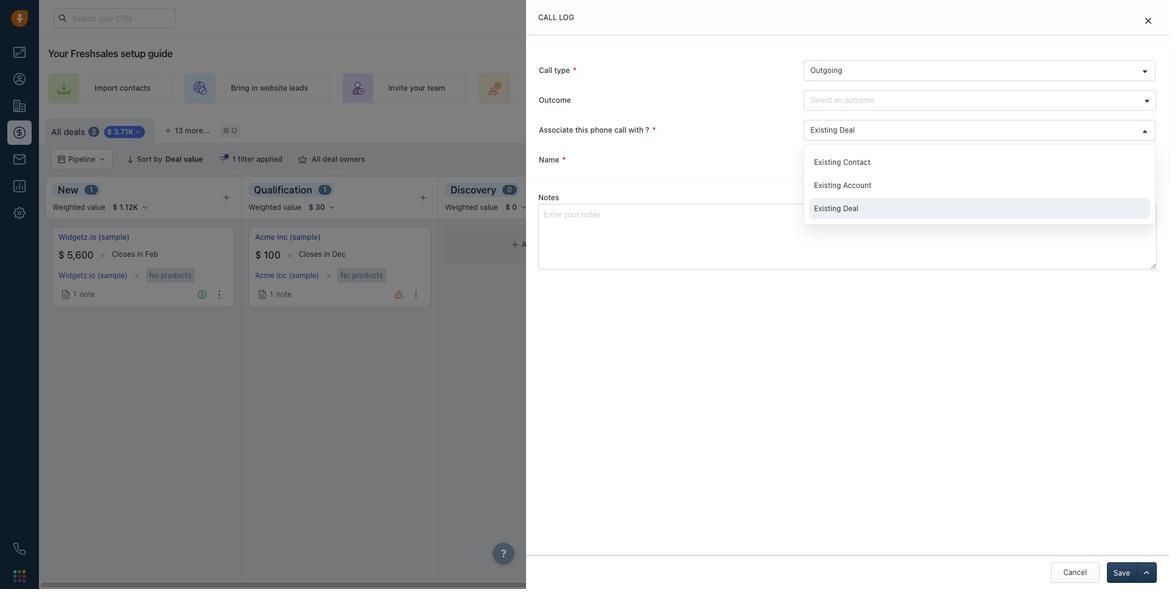 Task type: vqa. For each thing, say whether or not it's contained in the screenshot.
first the angle down 'icon' from right
no



Task type: locate. For each thing, give the bounding box(es) containing it.
⌘ o
[[223, 126, 237, 136]]

this
[[576, 126, 589, 135]]

existing deal down "existing account"
[[815, 204, 859, 213]]

inc
[[277, 233, 288, 242], [277, 271, 287, 281]]

in for qualification
[[324, 250, 330, 259]]

acme inc (sample) link
[[255, 232, 321, 243], [255, 271, 319, 281]]

all inside button
[[312, 155, 321, 164]]

1 vertical spatial call
[[539, 66, 553, 75]]

1 down 100
[[270, 290, 273, 299]]

0 vertical spatial call
[[539, 13, 557, 22]]

acme inc (sample) up 100
[[255, 233, 321, 242]]

freshworks switcher image
[[13, 571, 26, 583]]

leads
[[289, 84, 308, 93], [548, 84, 567, 93]]

techcave (sample) link down negotiation
[[829, 232, 895, 243]]

2 inc from the top
[[277, 271, 287, 281]]

set up your sales pipeline link
[[808, 73, 967, 104]]

existing contact
[[815, 158, 871, 167]]

0 horizontal spatial leads
[[289, 84, 308, 93]]

1 horizontal spatial no
[[341, 271, 350, 280]]

no products for $ 100
[[341, 271, 383, 280]]

existing contact option
[[810, 152, 1151, 173]]

widgetz.io (sample)
[[58, 233, 130, 242], [58, 271, 128, 281]]

no products
[[149, 271, 192, 280], [341, 271, 383, 280]]

2 horizontal spatial your
[[879, 84, 895, 93]]

2 note from the left
[[276, 290, 292, 299]]

(sample) up closes in dec
[[290, 233, 321, 242]]

note down '5,600'
[[80, 290, 95, 299]]

all deal owners
[[312, 155, 365, 164]]

1 vertical spatial acme inc (sample) link
[[255, 271, 319, 281]]

1 1 note from the left
[[73, 290, 95, 299]]

no down dec
[[341, 271, 350, 280]]

1 no products from the left
[[149, 271, 192, 280]]

name
[[539, 155, 560, 165]]

new
[[58, 184, 78, 195]]

1 horizontal spatial team
[[596, 84, 614, 93]]

techcave (sample) inside button
[[829, 233, 895, 242]]

1 note down '5,600'
[[73, 290, 95, 299]]

1
[[232, 155, 236, 164], [89, 186, 93, 195], [323, 186, 327, 195], [73, 290, 77, 299], [270, 290, 273, 299]]

2 no products from the left
[[341, 271, 383, 280]]

0 vertical spatial acme inc (sample)
[[255, 233, 321, 242]]

0 horizontal spatial 1 note
[[73, 290, 95, 299]]

1 vertical spatial existing deal
[[815, 204, 859, 213]]

1 note down 100
[[270, 290, 292, 299]]

widgetz.io (sample) up '5,600'
[[58, 233, 130, 242]]

1 acme inc (sample) from the top
[[255, 233, 321, 242]]

1 left filter
[[232, 155, 236, 164]]

1 horizontal spatial no products
[[341, 271, 383, 280]]

1 widgetz.io from the top
[[58, 233, 96, 242]]

2 horizontal spatial in
[[324, 250, 330, 259]]

dialog
[[526, 0, 1170, 590]]

existing for existing account option
[[815, 181, 842, 190]]

techcave (sample)
[[811, 155, 876, 165], [829, 233, 895, 242]]

no products down feb
[[149, 271, 192, 280]]

1 $ from the left
[[58, 250, 65, 261]]

2 team from the left
[[596, 84, 614, 93]]

outgoing link
[[805, 61, 1156, 80]]

1 vertical spatial acme inc (sample)
[[255, 271, 319, 281]]

2 closes from the left
[[299, 250, 322, 259]]

widgetz.io (sample) link down '5,600'
[[58, 271, 128, 281]]

1 horizontal spatial closes
[[299, 250, 322, 259]]

0 vertical spatial techcave (sample)
[[811, 155, 876, 165]]

1 vertical spatial widgetz.io
[[58, 271, 95, 281]]

(sample) down closes in feb
[[97, 271, 128, 281]]

more...
[[185, 126, 210, 135]]

no down feb
[[149, 271, 159, 280]]

widgetz.io down $ 5,600
[[58, 271, 95, 281]]

1 horizontal spatial note
[[276, 290, 292, 299]]

deal down select an outcome
[[840, 126, 855, 135]]

products for $ 5,600
[[161, 271, 192, 280]]

call
[[539, 13, 557, 22], [539, 66, 553, 75]]

acme inc (sample) link up 100
[[255, 232, 321, 243]]

1 vertical spatial widgetz.io (sample) link
[[58, 271, 128, 281]]

note for $ 5,600
[[80, 290, 95, 299]]

closes left dec
[[299, 250, 322, 259]]

0 vertical spatial inc
[[277, 233, 288, 242]]

existing deal inside option
[[815, 204, 859, 213]]

1 inside button
[[232, 155, 236, 164]]

up
[[868, 84, 877, 93]]

widgetz.io up $ 5,600
[[58, 233, 96, 242]]

acme inc (sample) link down 100
[[255, 271, 319, 281]]

1 vertical spatial techcave (sample)
[[829, 233, 895, 242]]

1 horizontal spatial in
[[252, 84, 258, 93]]

import
[[94, 84, 118, 93]]

deal
[[840, 126, 855, 135], [844, 204, 859, 213]]

no for $ 5,600
[[149, 271, 159, 280]]

1 horizontal spatial products
[[353, 271, 383, 280]]

techcave down negotiation
[[829, 233, 862, 242]]

0 vertical spatial acme
[[255, 233, 275, 242]]

1 vertical spatial inc
[[277, 271, 287, 281]]

0 horizontal spatial all
[[51, 127, 61, 137]]

1 horizontal spatial leads
[[548, 84, 567, 93]]

call for call type
[[539, 66, 553, 75]]

existing deal down "an"
[[811, 126, 855, 135]]

inc up 100
[[277, 233, 288, 242]]

existing down select on the right top of the page
[[811, 126, 838, 135]]

bring
[[231, 84, 250, 93]]

1 down all deal owners button
[[323, 186, 327, 195]]

deals
[[64, 127, 85, 137]]

call left "log"
[[539, 13, 557, 22]]

1 vertical spatial widgetz.io (sample)
[[58, 271, 128, 281]]

add deal
[[1025, 84, 1056, 93], [1127, 124, 1158, 133], [522, 240, 553, 249], [1096, 240, 1127, 249]]

deal inside 'add deal' link
[[1042, 84, 1056, 93]]

1 note from the left
[[80, 290, 95, 299]]

0
[[508, 186, 512, 195]]

0 vertical spatial widgetz.io (sample)
[[58, 233, 130, 242]]

deal inside option
[[844, 204, 859, 213]]

$
[[58, 250, 65, 261], [255, 250, 261, 261]]

note
[[80, 290, 95, 299], [276, 290, 292, 299]]

close image
[[1146, 17, 1152, 24]]

account
[[844, 181, 872, 190]]

widgetz.io (sample) down '5,600'
[[58, 271, 128, 281]]

acme inc (sample) down 100
[[255, 271, 319, 281]]

guide
[[148, 48, 173, 59]]

techcave (sample) link
[[805, 151, 1156, 170], [829, 232, 895, 243]]

existing up "existing account"
[[815, 158, 842, 167]]

deal inside all deal owners button
[[323, 155, 338, 164]]

note down 100
[[276, 290, 292, 299]]

$ left '5,600'
[[58, 250, 65, 261]]

0 vertical spatial all
[[51, 127, 61, 137]]

add
[[1025, 84, 1040, 93], [1127, 124, 1141, 133], [522, 240, 536, 249], [1096, 240, 1110, 249]]

0 horizontal spatial note
[[80, 290, 95, 299]]

3 your from the left
[[879, 84, 895, 93]]

(sample) up account
[[846, 155, 876, 165]]

owners
[[340, 155, 365, 164]]

widgetz.io (sample) link up '5,600'
[[58, 232, 130, 243]]

$ left 100
[[255, 250, 261, 261]]

in left feb
[[137, 250, 143, 259]]

(sample) down negotiation
[[864, 233, 895, 242]]

techcave (sample) link up existing account option
[[805, 151, 1156, 170]]

techcave inside button
[[829, 233, 862, 242]]

0 horizontal spatial no products
[[149, 271, 192, 280]]

save
[[1114, 569, 1131, 578]]

products for $ 100
[[353, 271, 383, 280]]

2 $ from the left
[[255, 250, 261, 261]]

1 vertical spatial deal
[[844, 204, 859, 213]]

your
[[410, 84, 426, 93], [578, 84, 594, 93], [879, 84, 895, 93]]

2 1 note from the left
[[270, 290, 292, 299]]

your right to
[[578, 84, 594, 93]]

acme up $ 100
[[255, 233, 275, 242]]

team right invite
[[428, 84, 445, 93]]

all deals 3
[[51, 127, 96, 137]]

techcave (sample) up "existing account"
[[811, 155, 876, 165]]

select
[[811, 96, 833, 105]]

1 vertical spatial acme
[[255, 271, 275, 281]]

techcave
[[811, 155, 844, 165], [829, 233, 862, 242]]

in left dec
[[324, 250, 330, 259]]

0 vertical spatial widgetz.io
[[58, 233, 96, 242]]

acme inc (sample)
[[255, 233, 321, 242], [255, 271, 319, 281]]

(sample) up closes in feb
[[98, 233, 130, 242]]

won
[[1024, 184, 1045, 195]]

inc down 100
[[277, 271, 287, 281]]

0 horizontal spatial closes
[[112, 250, 135, 259]]

existing down existing contact
[[815, 181, 842, 190]]

phone
[[591, 126, 613, 135]]

1 horizontal spatial all
[[312, 155, 321, 164]]

0 horizontal spatial in
[[137, 250, 143, 259]]

techcave left the contact
[[811, 155, 844, 165]]

(sample) inside button
[[864, 233, 895, 242]]

closes
[[112, 250, 135, 259], [299, 250, 322, 259]]

container_wx8msf4aqz5i3rn1 image inside 1 filter applied button
[[219, 155, 228, 164]]

1 acme from the top
[[255, 233, 275, 242]]

1 vertical spatial techcave
[[829, 233, 862, 242]]

closes left feb
[[112, 250, 135, 259]]

0 horizontal spatial your
[[410, 84, 426, 93]]

your
[[48, 48, 68, 59]]

list box
[[810, 152, 1151, 219]]

leads up "outcome"
[[548, 84, 567, 93]]

widgetz.io
[[58, 233, 96, 242], [58, 271, 95, 281]]

techcave for top techcave (sample) link
[[811, 155, 844, 165]]

all right container_wx8msf4aqz5i3rn1 image on the top of the page
[[312, 155, 321, 164]]

$ for $ 100
[[255, 250, 261, 261]]

add deal inside button
[[1127, 124, 1158, 133]]

0 horizontal spatial no
[[149, 271, 159, 280]]

2 acme inc (sample) from the top
[[255, 271, 319, 281]]

techcave (sample) button
[[822, 227, 1005, 308]]

0 horizontal spatial $
[[58, 250, 65, 261]]

existing down "existing account"
[[815, 204, 842, 213]]

techcave (sample) for top techcave (sample) link
[[811, 155, 876, 165]]

1 horizontal spatial $
[[255, 250, 261, 261]]

all
[[51, 127, 61, 137], [312, 155, 321, 164]]

existing deal option
[[810, 199, 1151, 219]]

1 your from the left
[[410, 84, 426, 93]]

phone element
[[7, 537, 32, 562]]

13 more... button
[[158, 122, 217, 140]]

100
[[264, 250, 281, 261]]

your freshsales setup guide
[[48, 48, 173, 59]]

1 horizontal spatial 1 note
[[270, 290, 292, 299]]

1 closes from the left
[[112, 250, 135, 259]]

1 no from the left
[[149, 271, 159, 280]]

2 no from the left
[[341, 271, 350, 280]]

deal
[[1042, 84, 1056, 93], [1143, 124, 1158, 133], [323, 155, 338, 164], [538, 240, 553, 249], [1112, 240, 1127, 249]]

13
[[175, 126, 183, 135]]

your right up
[[879, 84, 895, 93]]

no
[[149, 271, 159, 280], [341, 271, 350, 280]]

associate
[[539, 126, 574, 135]]

$ 5,600
[[58, 250, 94, 261]]

all for deal
[[312, 155, 321, 164]]

acme
[[255, 233, 275, 242], [255, 271, 275, 281]]

contact
[[844, 158, 871, 167]]

your right invite
[[410, 84, 426, 93]]

techcave (sample) down negotiation
[[829, 233, 895, 242]]

discovery
[[451, 184, 497, 195]]

in right bring
[[252, 84, 258, 93]]

all left 'deals'
[[51, 127, 61, 137]]

0 vertical spatial deal
[[840, 126, 855, 135]]

0 horizontal spatial team
[[428, 84, 445, 93]]

no products down dec
[[341, 271, 383, 280]]

0 vertical spatial widgetz.io (sample) link
[[58, 232, 130, 243]]

1 note
[[73, 290, 95, 299], [270, 290, 292, 299]]

existing deal
[[811, 126, 855, 135], [815, 204, 859, 213]]

leads right website
[[289, 84, 308, 93]]

0 vertical spatial techcave
[[811, 155, 844, 165]]

widgetz.io (sample) link
[[58, 232, 130, 243], [58, 271, 128, 281]]

0 vertical spatial acme inc (sample) link
[[255, 232, 321, 243]]

container_wx8msf4aqz5i3rn1 image
[[219, 155, 228, 164], [512, 241, 519, 249], [1085, 241, 1093, 249], [62, 291, 70, 299], [258, 291, 267, 299]]

to
[[569, 84, 576, 93]]

o
[[232, 126, 237, 136]]

all for deals
[[51, 127, 61, 137]]

1 vertical spatial techcave (sample) link
[[829, 232, 895, 243]]

$ for $ 5,600
[[58, 250, 65, 261]]

1 vertical spatial all
[[312, 155, 321, 164]]

0 horizontal spatial products
[[161, 271, 192, 280]]

(sample) down closes in dec
[[289, 271, 319, 281]]

2 products from the left
[[353, 271, 383, 280]]

existing account option
[[810, 175, 1151, 196]]

team right to
[[596, 84, 614, 93]]

3
[[91, 127, 96, 137]]

1 products from the left
[[161, 271, 192, 280]]

1 filter applied
[[232, 155, 283, 164]]

1 horizontal spatial your
[[578, 84, 594, 93]]

container_wx8msf4aqz5i3rn1 image
[[298, 155, 307, 164]]

existing inside option
[[815, 204, 842, 213]]

deal down negotiation
[[844, 204, 859, 213]]

call left type
[[539, 66, 553, 75]]

acme down $ 100
[[255, 271, 275, 281]]



Task type: describe. For each thing, give the bounding box(es) containing it.
save button
[[1108, 563, 1137, 584]]

negotiation
[[828, 184, 881, 195]]

invite
[[389, 84, 408, 93]]

2 leads from the left
[[548, 84, 567, 93]]

type
[[555, 66, 570, 75]]

call log
[[539, 13, 575, 22]]

set up your sales pipeline
[[855, 84, 945, 93]]

0 vertical spatial existing deal
[[811, 126, 855, 135]]

an
[[835, 96, 843, 105]]

1 note for 100
[[270, 290, 292, 299]]

sales
[[897, 84, 915, 93]]

bring in website leads
[[231, 84, 308, 93]]

invite your team
[[389, 84, 445, 93]]

outgoing
[[811, 66, 843, 75]]

existing for existing deal option
[[815, 204, 842, 213]]

add inside button
[[1127, 124, 1141, 133]]

Search your CRM... text field
[[54, 8, 175, 29]]

route leads to your team link
[[480, 73, 636, 104]]

1 leads from the left
[[289, 84, 308, 93]]

in for new
[[137, 250, 143, 259]]

1 widgetz.io (sample) from the top
[[58, 233, 130, 242]]

call for call log
[[539, 13, 557, 22]]

1 down $ 5,600
[[73, 290, 77, 299]]

list box containing existing contact
[[810, 152, 1151, 219]]

5,600
[[67, 250, 94, 261]]

1 note for 5,600
[[73, 290, 95, 299]]

qualification
[[254, 184, 312, 195]]

filter
[[238, 155, 255, 164]]

2 widgetz.io from the top
[[58, 271, 95, 281]]

2 acme inc (sample) link from the top
[[255, 271, 319, 281]]

call
[[615, 126, 627, 135]]

phone image
[[13, 544, 26, 556]]

pipeline
[[917, 84, 945, 93]]

1 team from the left
[[428, 84, 445, 93]]

0 vertical spatial techcave (sample) link
[[805, 151, 1156, 170]]

Search field
[[1104, 149, 1165, 170]]

closes for 100
[[299, 250, 322, 259]]

set
[[855, 84, 866, 93]]

13 more...
[[175, 126, 210, 135]]

notes
[[539, 193, 560, 202]]

techcave for techcave (sample) link within the button
[[829, 233, 862, 242]]

1 widgetz.io (sample) link from the top
[[58, 232, 130, 243]]

route leads to your team
[[526, 84, 614, 93]]

all deal owners button
[[290, 149, 373, 170]]

feb
[[145, 250, 158, 259]]

1 right new
[[89, 186, 93, 195]]

dec
[[332, 250, 346, 259]]

add deal button
[[1110, 119, 1164, 140]]

1 filter applied button
[[211, 149, 290, 170]]

existing deal link
[[805, 121, 1156, 140]]

closes in feb
[[112, 250, 158, 259]]

2 widgetz.io (sample) from the top
[[58, 271, 128, 281]]

associate this phone call with ?
[[539, 126, 650, 135]]

freshsales
[[71, 48, 118, 59]]

applied
[[257, 155, 283, 164]]

call type
[[539, 66, 570, 75]]

log
[[559, 13, 575, 22]]

no products for $ 5,600
[[149, 271, 192, 280]]

bring in website leads link
[[185, 73, 330, 104]]

cancel
[[1064, 569, 1088, 578]]

2 acme from the top
[[255, 271, 275, 281]]

outcome
[[539, 96, 571, 105]]

1 inc from the top
[[277, 233, 288, 242]]

all deals link
[[51, 126, 85, 138]]

outcome
[[845, 96, 875, 105]]

closes for 5,600
[[112, 250, 135, 259]]

invite your team link
[[342, 73, 467, 104]]

1 acme inc (sample) link from the top
[[255, 232, 321, 243]]

2 widgetz.io (sample) link from the top
[[58, 271, 128, 281]]

2 your from the left
[[578, 84, 594, 93]]

techcave (sample) for techcave (sample) link within the button
[[829, 233, 895, 242]]

with
[[629, 126, 644, 135]]

contacts
[[120, 84, 151, 93]]

select an outcome button
[[804, 90, 1157, 111]]

route
[[526, 84, 546, 93]]

website
[[260, 84, 287, 93]]

no for $ 100
[[341, 271, 350, 280]]

add deal link
[[979, 73, 1078, 104]]

techcave (sample) link inside button
[[829, 232, 895, 243]]

select an outcome
[[811, 96, 875, 105]]

$ 100
[[255, 250, 281, 261]]

closes in dec
[[299, 250, 346, 259]]

dialog containing call log
[[526, 0, 1170, 590]]

existing for the existing contact option
[[815, 158, 842, 167]]

setup
[[121, 48, 146, 59]]

?
[[646, 126, 650, 135]]

note for $ 100
[[276, 290, 292, 299]]

⌘
[[223, 126, 230, 136]]

existing account
[[815, 181, 872, 190]]

import contacts link
[[48, 73, 173, 104]]

cancel button
[[1052, 563, 1100, 584]]

Enter your notes text field
[[539, 204, 1158, 270]]

import contacts
[[94, 84, 151, 93]]

deal inside add deal button
[[1143, 124, 1158, 133]]



